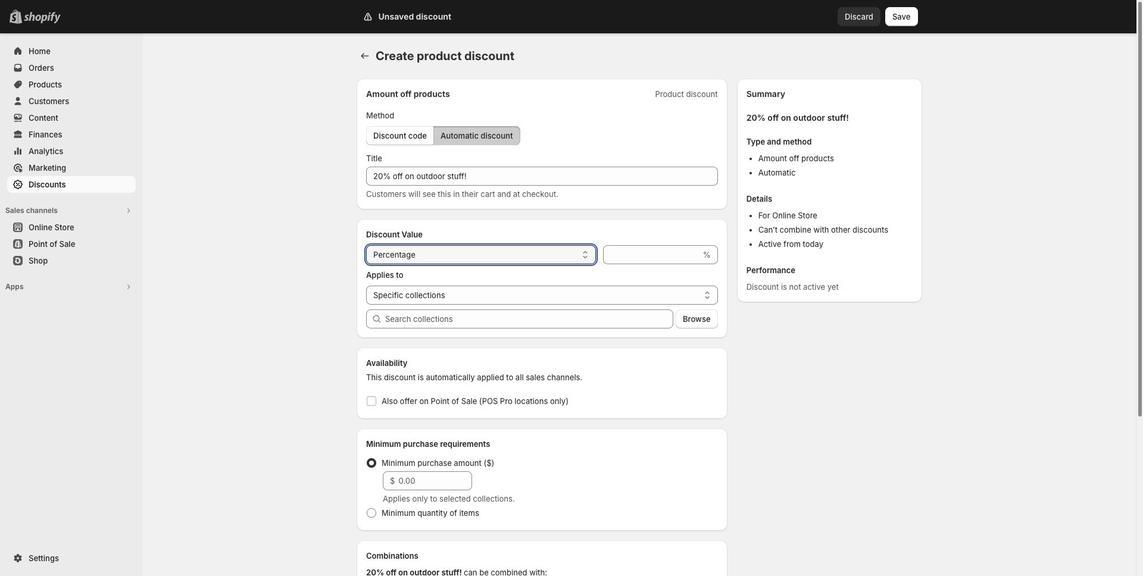 Task type: locate. For each thing, give the bounding box(es) containing it.
None text field
[[603, 245, 701, 264]]

None text field
[[366, 167, 718, 186]]

shopify image
[[24, 12, 61, 24]]

Search collections text field
[[385, 310, 674, 329]]



Task type: vqa. For each thing, say whether or not it's contained in the screenshot.
YYYY-MM-DD text box on the left
no



Task type: describe. For each thing, give the bounding box(es) containing it.
0.00 text field
[[399, 472, 472, 491]]



